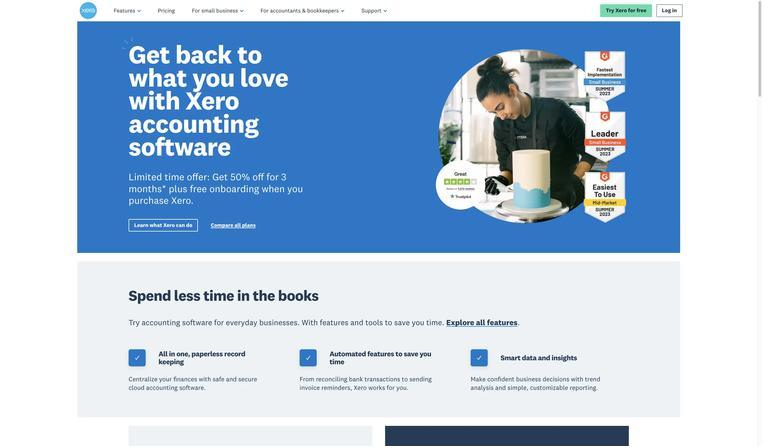 Task type: locate. For each thing, give the bounding box(es) containing it.
accounting inside 'back to what you love with xero accounting software'
[[129, 108, 259, 140]]

0 vertical spatial what
[[129, 61, 187, 93]]

confident
[[488, 376, 515, 384]]

business right 'small'
[[216, 7, 238, 14]]

with
[[302, 318, 318, 328]]

0 vertical spatial software
[[129, 131, 231, 163]]

with
[[129, 84, 180, 117], [199, 376, 211, 384], [571, 376, 584, 384]]

in right log
[[673, 7, 677, 14]]

to inside 'back to what you love with xero accounting software'
[[237, 38, 262, 70]]

business up simple,
[[516, 376, 541, 384]]

features inside the automated features to save you time
[[368, 350, 394, 359]]

reminders,
[[322, 384, 352, 392]]

log in
[[662, 7, 677, 14]]

tick image for automated
[[306, 356, 311, 361]]

compare
[[211, 222, 233, 229]]

for left 'small'
[[192, 7, 200, 14]]

2 horizontal spatial with
[[571, 376, 584, 384]]

xero
[[616, 7, 627, 14], [186, 84, 239, 117], [163, 222, 175, 229], [354, 384, 367, 392]]

2 tick image from the left
[[306, 356, 311, 361]]

explore
[[447, 318, 475, 328]]

0 vertical spatial business
[[216, 7, 238, 14]]

tick image
[[477, 356, 482, 361]]

0 horizontal spatial try
[[129, 318, 140, 328]]

and
[[351, 318, 364, 328], [538, 354, 551, 363], [226, 376, 237, 384], [496, 384, 506, 392]]

2 for from the left
[[261, 7, 269, 14]]

less
[[174, 287, 200, 305]]

for
[[629, 7, 636, 14], [267, 171, 279, 183], [214, 318, 224, 328], [387, 384, 395, 392]]

1 vertical spatial all
[[476, 318, 486, 328]]

the
[[253, 287, 275, 305]]

pricing
[[158, 7, 175, 14]]

invoice
[[300, 384, 320, 392]]

1 horizontal spatial try
[[606, 7, 615, 14]]

for inside 'dropdown button'
[[192, 7, 200, 14]]

1 vertical spatial get
[[212, 171, 228, 183]]

reconciling
[[316, 376, 348, 384]]

1 vertical spatial software
[[182, 318, 212, 328]]

make
[[471, 376, 486, 384]]

0 horizontal spatial business
[[216, 7, 238, 14]]

and inside make confident business decisions with trend analysis and simple, customizable reporting.
[[496, 384, 506, 392]]

.
[[518, 318, 520, 328]]

1 vertical spatial business
[[516, 376, 541, 384]]

2 vertical spatial time
[[330, 358, 344, 367]]

features
[[320, 318, 349, 328], [487, 318, 518, 328], [368, 350, 394, 359]]

get
[[129, 38, 170, 70], [212, 171, 228, 183]]

try xero for free
[[606, 7, 647, 14]]

analysis
[[471, 384, 494, 392]]

0 horizontal spatial with
[[129, 84, 180, 117]]

make confident business decisions with trend analysis and simple, customizable reporting.
[[471, 376, 601, 392]]

get inside limited time offer: get 50% off for 3 months* plus free onboarding when you purchase xero.
[[212, 171, 228, 183]]

free
[[637, 7, 647, 14], [190, 183, 207, 195]]

save
[[395, 318, 410, 328], [404, 350, 419, 359]]

back
[[175, 38, 232, 70]]

features
[[114, 7, 135, 14]]

business inside for small business 'dropdown button'
[[216, 7, 238, 14]]

1 vertical spatial save
[[404, 350, 419, 359]]

to
[[237, 38, 262, 70], [385, 318, 393, 328], [396, 350, 403, 359], [402, 376, 408, 384]]

compare all plans
[[211, 222, 256, 229]]

in right all
[[169, 350, 175, 359]]

0 horizontal spatial free
[[190, 183, 207, 195]]

accountants
[[270, 7, 301, 14]]

free inside limited time offer: get 50% off for 3 months* plus free onboarding when you purchase xero.
[[190, 183, 207, 195]]

0 horizontal spatial features
[[320, 318, 349, 328]]

for
[[192, 7, 200, 14], [261, 7, 269, 14]]

safe
[[213, 376, 225, 384]]

1 horizontal spatial features
[[368, 350, 394, 359]]

1 horizontal spatial business
[[516, 376, 541, 384]]

for left "accountants"
[[261, 7, 269, 14]]

in left the
[[237, 287, 250, 305]]

2 horizontal spatial features
[[487, 318, 518, 328]]

0 vertical spatial get
[[129, 38, 170, 70]]

spend less time in the books
[[129, 287, 319, 305]]

smart data and insights
[[501, 354, 578, 363]]

time
[[165, 171, 184, 183], [204, 287, 234, 305], [330, 358, 344, 367]]

business inside make confident business decisions with trend analysis and simple, customizable reporting.
[[516, 376, 541, 384]]

0 horizontal spatial all
[[235, 222, 241, 229]]

1 vertical spatial try
[[129, 318, 140, 328]]

1 horizontal spatial tick image
[[306, 356, 311, 361]]

free left log
[[637, 7, 647, 14]]

0 vertical spatial accounting
[[129, 108, 259, 140]]

1 vertical spatial free
[[190, 183, 207, 195]]

software
[[129, 131, 231, 163], [182, 318, 212, 328]]

in
[[673, 7, 677, 14], [237, 287, 250, 305], [169, 350, 175, 359]]

businesses.
[[259, 318, 300, 328]]

what inside 'back to what you love with xero accounting software'
[[129, 61, 187, 93]]

save up the sending
[[404, 350, 419, 359]]

1 vertical spatial time
[[204, 287, 234, 305]]

for inside try xero for free link
[[629, 7, 636, 14]]

from reconciling bank transactions to sending invoice reminders, xero works for you.
[[300, 376, 432, 392]]

can
[[176, 222, 185, 229]]

love
[[240, 61, 289, 93]]

1 horizontal spatial get
[[212, 171, 228, 183]]

in inside all in one, paperless record keeping
[[169, 350, 175, 359]]

all left plans
[[235, 222, 241, 229]]

all
[[159, 350, 168, 359]]

when
[[262, 183, 285, 195]]

business
[[216, 7, 238, 14], [516, 376, 541, 384]]

you inside limited time offer: get 50% off for 3 months* plus free onboarding when you purchase xero.
[[287, 183, 303, 195]]

sending
[[410, 376, 432, 384]]

xero inside 'back to what you love with xero accounting software'
[[186, 84, 239, 117]]

1 horizontal spatial time
[[204, 287, 234, 305]]

off
[[253, 171, 264, 183]]

software inside 'back to what you love with xero accounting software'
[[129, 131, 231, 163]]

everyday
[[226, 318, 258, 328]]

1 tick image from the left
[[134, 356, 140, 361]]

all inside compare all plans link
[[235, 222, 241, 229]]

works
[[369, 384, 385, 392]]

time.
[[427, 318, 445, 328]]

and right "safe"
[[226, 376, 237, 384]]

1 horizontal spatial all
[[476, 318, 486, 328]]

0 horizontal spatial in
[[169, 350, 175, 359]]

1 vertical spatial what
[[150, 222, 162, 229]]

automated
[[330, 350, 366, 359]]

tick image up centralize
[[134, 356, 140, 361]]

0 horizontal spatial tick image
[[134, 356, 140, 361]]

xero inside "from reconciling bank transactions to sending invoice reminders, xero works for you."
[[354, 384, 367, 392]]

for inside dropdown button
[[261, 7, 269, 14]]

try
[[606, 7, 615, 14], [129, 318, 140, 328]]

0 vertical spatial in
[[673, 7, 677, 14]]

pricing link
[[149, 0, 184, 21]]

2 vertical spatial in
[[169, 350, 175, 359]]

paperless
[[192, 350, 223, 359]]

0 horizontal spatial for
[[192, 7, 200, 14]]

0 horizontal spatial time
[[165, 171, 184, 183]]

time inside limited time offer: get 50% off for 3 months* plus free onboarding when you purchase xero.
[[165, 171, 184, 183]]

accounting
[[129, 108, 259, 140], [142, 318, 180, 328], [146, 384, 178, 392]]

2 horizontal spatial time
[[330, 358, 344, 367]]

to inside "from reconciling bank transactions to sending invoice reminders, xero works for you."
[[402, 376, 408, 384]]

insights
[[552, 354, 578, 363]]

2 vertical spatial accounting
[[146, 384, 178, 392]]

offer:
[[187, 171, 210, 183]]

all right explore
[[476, 318, 486, 328]]

for inside limited time offer: get 50% off for 3 months* plus free onboarding when you purchase xero.
[[267, 171, 279, 183]]

features button
[[105, 0, 149, 21]]

trend
[[585, 376, 601, 384]]

1 horizontal spatial for
[[261, 7, 269, 14]]

smart
[[501, 354, 521, 363]]

0 horizontal spatial get
[[129, 38, 170, 70]]

free right plus
[[190, 183, 207, 195]]

and down confident
[[496, 384, 506, 392]]

tick image
[[134, 356, 140, 361], [306, 356, 311, 361]]

1 horizontal spatial in
[[237, 287, 250, 305]]

0 vertical spatial time
[[165, 171, 184, 183]]

support button
[[353, 0, 396, 21]]

plans
[[242, 222, 256, 229]]

secure
[[238, 376, 257, 384]]

save right tools
[[395, 318, 410, 328]]

you
[[192, 61, 235, 93], [287, 183, 303, 195], [412, 318, 425, 328], [420, 350, 432, 359]]

0 vertical spatial free
[[637, 7, 647, 14]]

0 vertical spatial try
[[606, 7, 615, 14]]

spend
[[129, 287, 171, 305]]

tick image for all
[[134, 356, 140, 361]]

1 for from the left
[[192, 7, 200, 14]]

try for try xero for free
[[606, 7, 615, 14]]

tick image up from
[[306, 356, 311, 361]]

1 horizontal spatial with
[[199, 376, 211, 384]]

2 horizontal spatial in
[[673, 7, 677, 14]]

0 vertical spatial all
[[235, 222, 241, 229]]



Task type: describe. For each thing, give the bounding box(es) containing it.
compare all plans link
[[211, 222, 256, 230]]

accounting inside 'centralize your finances with safe and secure cloud accounting software.'
[[146, 384, 178, 392]]

transactions
[[365, 376, 401, 384]]

back to what you love with xero accounting software
[[129, 38, 289, 163]]

save inside the automated features to save you time
[[404, 350, 419, 359]]

you inside 'back to what you love with xero accounting software'
[[192, 61, 235, 93]]

decisions
[[543, 376, 570, 384]]

for inside "from reconciling bank transactions to sending invoice reminders, xero works for you."
[[387, 384, 395, 392]]

data
[[522, 354, 537, 363]]

business for small
[[216, 7, 238, 14]]

learn
[[134, 222, 149, 229]]

one,
[[177, 350, 190, 359]]

record
[[224, 350, 246, 359]]

centralize
[[129, 376, 158, 384]]

xero.
[[171, 194, 194, 207]]

your
[[159, 376, 172, 384]]

with inside make confident business decisions with trend analysis and simple, customizable reporting.
[[571, 376, 584, 384]]

do
[[186, 222, 193, 229]]

and right data
[[538, 354, 551, 363]]

finances
[[174, 376, 197, 384]]

with inside 'back to what you love with xero accounting software'
[[129, 84, 180, 117]]

log in link
[[657, 4, 683, 17]]

books
[[278, 287, 319, 305]]

in for all in one, paperless record keeping
[[169, 350, 175, 359]]

with inside 'centralize your finances with safe and secure cloud accounting software.'
[[199, 376, 211, 384]]

time inside the automated features to save you time
[[330, 358, 344, 367]]

keeping
[[159, 358, 184, 367]]

3
[[281, 171, 287, 183]]

centralize your finances with safe and secure cloud accounting software.
[[129, 376, 257, 392]]

bookkeepers
[[307, 7, 339, 14]]

you.
[[397, 384, 409, 392]]

for for for accountants & bookkeepers
[[261, 7, 269, 14]]

small
[[202, 7, 215, 14]]

a xero user decorating a cake with blue icing. social proof badges surrounding the circular image. image
[[385, 21, 681, 253]]

limited
[[129, 171, 162, 183]]

you inside the automated features to save you time
[[420, 350, 432, 359]]

months*
[[129, 183, 166, 195]]

for accountants & bookkeepers
[[261, 7, 339, 14]]

try accounting software for everyday businesses. with features and tools to save you time. explore all features .
[[129, 318, 520, 328]]

1 vertical spatial accounting
[[142, 318, 180, 328]]

for for for small business
[[192, 7, 200, 14]]

for small business
[[192, 7, 238, 14]]

software.
[[179, 384, 206, 392]]

reporting.
[[570, 384, 598, 392]]

try xero for free link
[[601, 4, 653, 17]]

1 vertical spatial in
[[237, 287, 250, 305]]

onboarding
[[209, 183, 259, 195]]

50%
[[230, 171, 250, 183]]

log
[[662, 7, 672, 14]]

cloud
[[129, 384, 145, 392]]

simple,
[[508, 384, 529, 392]]

&
[[302, 7, 306, 14]]

in for log in
[[673, 7, 677, 14]]

from
[[300, 376, 315, 384]]

automated features to save you time
[[330, 350, 432, 367]]

learn what xero can do link
[[129, 219, 198, 232]]

for accountants & bookkeepers button
[[252, 0, 353, 21]]

support
[[362, 7, 382, 14]]

to inside the automated features to save you time
[[396, 350, 403, 359]]

purchase
[[129, 194, 169, 207]]

plus
[[169, 183, 188, 195]]

limited time offer: get 50% off for 3 months* plus free onboarding when you purchase xero.
[[129, 171, 303, 207]]

and left tools
[[351, 318, 364, 328]]

learn what xero can do
[[134, 222, 193, 229]]

bank
[[349, 376, 363, 384]]

try for try accounting software for everyday businesses. with features and tools to save you time. explore all features .
[[129, 318, 140, 328]]

customizable
[[530, 384, 569, 392]]

explore all features link
[[447, 318, 518, 329]]

business for confident
[[516, 376, 541, 384]]

xero homepage image
[[80, 2, 97, 19]]

and inside 'centralize your finances with safe and secure cloud accounting software.'
[[226, 376, 237, 384]]

for small business button
[[184, 0, 252, 21]]

what inside learn what xero can do link
[[150, 222, 162, 229]]

all in one, paperless record keeping
[[159, 350, 246, 367]]

1 horizontal spatial free
[[637, 7, 647, 14]]

0 vertical spatial save
[[395, 318, 410, 328]]

tools
[[366, 318, 383, 328]]



Task type: vqa. For each thing, say whether or not it's contained in the screenshot.
reminders,
yes



